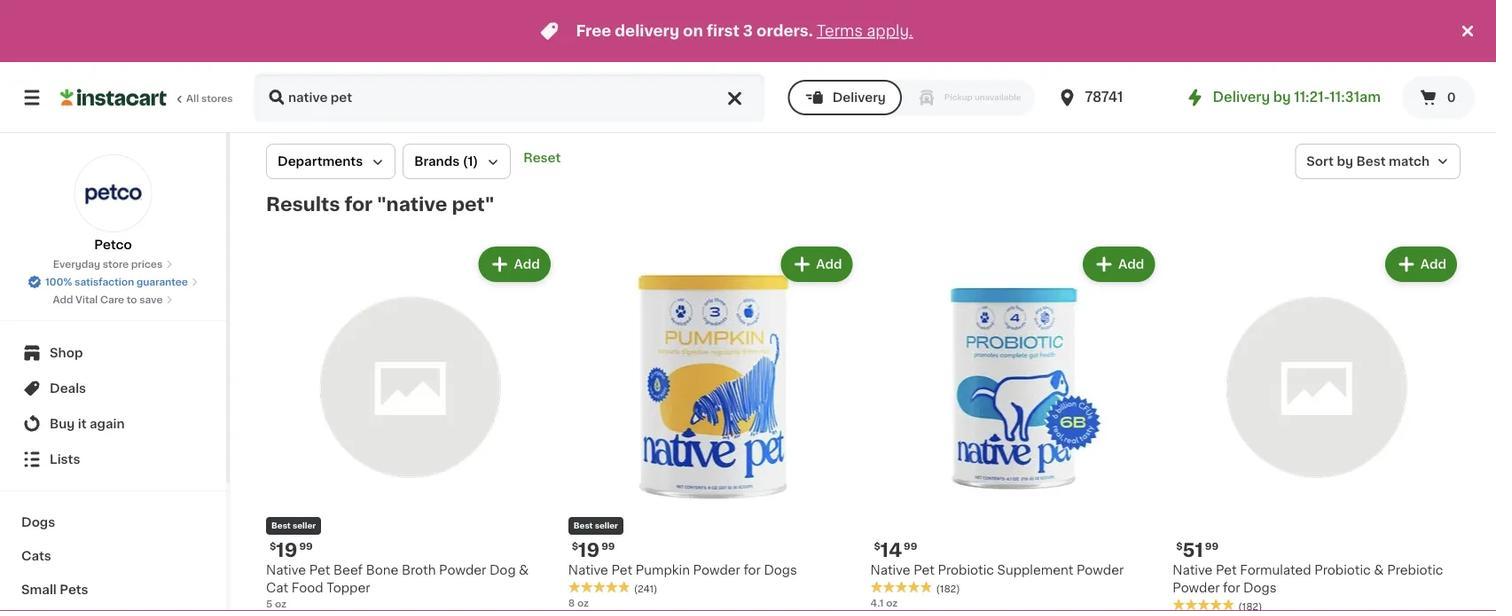 Task type: locate. For each thing, give the bounding box(es) containing it.
1 horizontal spatial best
[[574, 522, 593, 530]]

99 inside "$ 51 99"
[[1205, 541, 1219, 551]]

seller up native pet pumpkin powder for dogs
[[595, 522, 618, 530]]

native up cat
[[266, 564, 306, 576]]

1 $ from the left
[[270, 541, 276, 551]]

dog
[[490, 564, 516, 576]]

pet for 14
[[914, 564, 935, 576]]

0 vertical spatial for
[[345, 195, 373, 213]]

$ 19 99 up cat
[[270, 540, 313, 559]]

0 horizontal spatial best
[[271, 522, 291, 530]]

1 best seller from the left
[[271, 522, 316, 530]]

1 horizontal spatial probiotic
[[1315, 564, 1371, 576]]

(182) down the native pet probiotic supplement powder
[[936, 583, 960, 593]]

powder right supplement
[[1077, 564, 1124, 576]]

1 horizontal spatial (182)
[[1238, 601, 1263, 611]]

by
[[1273, 91, 1291, 104], [1337, 155, 1353, 168]]

pet down $ 14 99
[[914, 564, 935, 576]]

pet up food
[[309, 564, 330, 576]]

satisfaction
[[75, 277, 134, 287]]

dogs
[[21, 516, 55, 529], [764, 564, 797, 576], [1244, 582, 1277, 594]]

99 up native pet pumpkin powder for dogs
[[602, 541, 615, 551]]

$ 19 99 for native pet pumpkin powder for dogs
[[572, 540, 615, 559]]

oz right 5
[[275, 599, 287, 609]]

&
[[519, 564, 529, 576], [1374, 564, 1384, 576]]

& right dog
[[519, 564, 529, 576]]

by inside 'link'
[[1273, 91, 1291, 104]]

1 horizontal spatial best seller
[[574, 522, 618, 530]]

0 horizontal spatial for
[[345, 195, 373, 213]]

pet down "$ 51 99"
[[1216, 564, 1237, 576]]

2 seller from the left
[[595, 522, 618, 530]]

0 vertical spatial by
[[1273, 91, 1291, 104]]

prebiotic
[[1387, 564, 1444, 576]]

1 horizontal spatial by
[[1337, 155, 1353, 168]]

best left the match
[[1357, 155, 1386, 168]]

2 99 from the left
[[602, 541, 615, 551]]

4 native from the left
[[1173, 564, 1213, 576]]

probiotic inside native pet formulated probiotic & prebiotic powder for dogs
[[1315, 564, 1371, 576]]

add button for native pet formulated probiotic & prebiotic powder for dogs
[[1387, 248, 1456, 280]]

1 horizontal spatial &
[[1374, 564, 1384, 576]]

1 vertical spatial dogs
[[764, 564, 797, 576]]

all
[[186, 94, 199, 103]]

1 seller from the left
[[293, 522, 316, 530]]

2 & from the left
[[1374, 564, 1384, 576]]

19 up 8 oz
[[578, 540, 600, 559]]

formulated
[[1240, 564, 1312, 576]]

powder
[[439, 564, 486, 576], [693, 564, 740, 576], [1077, 564, 1124, 576], [1173, 582, 1220, 594]]

2 19 from the left
[[578, 540, 600, 559]]

2 horizontal spatial dogs
[[1244, 582, 1277, 594]]

delivery inside 'link'
[[1213, 91, 1270, 104]]

3 product group from the left
[[871, 243, 1159, 610]]

0 horizontal spatial delivery
[[833, 91, 886, 104]]

native for 19
[[568, 564, 608, 576]]

0 horizontal spatial probiotic
[[938, 564, 994, 576]]

0 horizontal spatial oz
[[275, 599, 287, 609]]

add button
[[480, 248, 549, 280], [783, 248, 851, 280], [1085, 248, 1153, 280], [1387, 248, 1456, 280]]

probiotic
[[938, 564, 994, 576], [1315, 564, 1371, 576]]

supplement
[[997, 564, 1074, 576]]

1 horizontal spatial 19
[[578, 540, 600, 559]]

0 horizontal spatial by
[[1273, 91, 1291, 104]]

$ inside $ 14 99
[[874, 541, 881, 551]]

oz for 14
[[886, 598, 898, 607]]

seller up food
[[293, 522, 316, 530]]

pet for 51
[[1216, 564, 1237, 576]]

native inside "native pet beef bone broth powder dog & cat food topper 5 oz"
[[266, 564, 306, 576]]

& left prebiotic
[[1374, 564, 1384, 576]]

best seller up food
[[271, 522, 316, 530]]

native down 14 on the right of page
[[871, 564, 911, 576]]

0 horizontal spatial dogs
[[21, 516, 55, 529]]

$ 19 99 up 8 oz
[[572, 540, 615, 559]]

2 horizontal spatial best
[[1357, 155, 1386, 168]]

deals link
[[11, 371, 216, 406]]

add for native pet formulated probiotic & prebiotic powder for dogs
[[1421, 258, 1447, 271]]

0 horizontal spatial best seller
[[271, 522, 316, 530]]

native pet probiotic supplement powder
[[871, 564, 1124, 576]]

2 pet from the left
[[612, 564, 633, 576]]

2 product group from the left
[[568, 243, 856, 610]]

powder left dog
[[439, 564, 486, 576]]

2 $ from the left
[[572, 541, 578, 551]]

delivery for delivery
[[833, 91, 886, 104]]

best up cat
[[271, 522, 291, 530]]

0 horizontal spatial 19
[[276, 540, 297, 559]]

powder inside native pet formulated probiotic & prebiotic powder for dogs
[[1173, 582, 1220, 594]]

pet left pumpkin
[[612, 564, 633, 576]]

3 native from the left
[[871, 564, 911, 576]]

dogs inside native pet formulated probiotic & prebiotic powder for dogs
[[1244, 582, 1277, 594]]

2 probiotic from the left
[[1315, 564, 1371, 576]]

best for native pet beef bone broth powder dog & cat food topper
[[271, 522, 291, 530]]

terms
[[817, 24, 863, 39]]

(182) for 51
[[1238, 601, 1263, 611]]

1 pet from the left
[[309, 564, 330, 576]]

19 up cat
[[276, 540, 297, 559]]

petco link
[[74, 154, 152, 254]]

best inside field
[[1357, 155, 1386, 168]]

add button for native pet pumpkin powder for dogs
[[783, 248, 851, 280]]

cat
[[266, 582, 288, 594]]

2 best seller from the left
[[574, 522, 618, 530]]

powder down "$ 51 99"
[[1173, 582, 1220, 594]]

0 vertical spatial dogs
[[21, 516, 55, 529]]

4 99 from the left
[[1205, 541, 1219, 551]]

seller
[[293, 522, 316, 530], [595, 522, 618, 530]]

probiotic left supplement
[[938, 564, 994, 576]]

2 $ 19 99 from the left
[[572, 540, 615, 559]]

delivery
[[615, 24, 680, 39]]

99 right 51
[[1205, 541, 1219, 551]]

by for sort
[[1337, 155, 1353, 168]]

match
[[1389, 155, 1430, 168]]

all stores
[[186, 94, 233, 103]]

petco logo image
[[74, 154, 152, 232]]

beef
[[333, 564, 363, 576]]

small pets link
[[11, 573, 216, 607]]

1 & from the left
[[519, 564, 529, 576]]

78741 button
[[1057, 73, 1163, 122]]

★★★★★
[[568, 581, 630, 593], [568, 581, 630, 593], [871, 581, 933, 593], [871, 581, 933, 593], [1173, 599, 1235, 611], [1173, 599, 1235, 611]]

vital
[[75, 295, 98, 305]]

19 for native pet pumpkin powder for dogs
[[578, 540, 600, 559]]

small pets
[[21, 584, 88, 596]]

seller for native pet pumpkin powder for dogs
[[595, 522, 618, 530]]

product group
[[266, 243, 554, 611], [568, 243, 856, 610], [871, 243, 1159, 610], [1173, 243, 1461, 611]]

native up 8 oz
[[568, 564, 608, 576]]

oz for 19
[[577, 598, 589, 607]]

0 horizontal spatial (182)
[[936, 583, 960, 593]]

4 add button from the left
[[1387, 248, 1456, 280]]

cats
[[21, 550, 51, 562]]

departments
[[278, 155, 363, 168]]

1 horizontal spatial dogs
[[764, 564, 797, 576]]

"native
[[377, 195, 447, 213]]

free
[[576, 24, 611, 39]]

$ for native pet beef bone broth powder dog & cat food topper
[[270, 541, 276, 551]]

$
[[270, 541, 276, 551], [572, 541, 578, 551], [874, 541, 881, 551], [1176, 541, 1183, 551]]

4 pet from the left
[[1216, 564, 1237, 576]]

(
[[463, 155, 468, 168]]

apply.
[[867, 24, 913, 39]]

$ inside "$ 51 99"
[[1176, 541, 1183, 551]]

by for delivery
[[1273, 91, 1291, 104]]

terms apply. link
[[817, 24, 913, 39]]

100%
[[45, 277, 72, 287]]

0 horizontal spatial $ 19 99
[[270, 540, 313, 559]]

best seller
[[271, 522, 316, 530], [574, 522, 618, 530]]

topper
[[327, 582, 370, 594]]

powder inside "native pet beef bone broth powder dog & cat food topper 5 oz"
[[439, 564, 486, 576]]

1 horizontal spatial for
[[744, 564, 761, 576]]

deals
[[50, 382, 86, 395]]

reset
[[524, 152, 561, 164]]

19
[[276, 540, 297, 559], [578, 540, 600, 559]]

add vital care to save link
[[53, 293, 173, 307]]

native
[[266, 564, 306, 576], [568, 564, 608, 576], [871, 564, 911, 576], [1173, 564, 1213, 576]]

oz
[[577, 598, 589, 607], [886, 598, 898, 607], [275, 599, 287, 609]]

oz right 4.1
[[886, 598, 898, 607]]

100% satisfaction guarantee button
[[28, 271, 199, 289]]

delivery down terms apply. link
[[833, 91, 886, 104]]

2 horizontal spatial oz
[[886, 598, 898, 607]]

100% satisfaction guarantee
[[45, 277, 188, 287]]

1 $ 19 99 from the left
[[270, 540, 313, 559]]

$ for native pet formulated probiotic & prebiotic powder for dogs
[[1176, 541, 1183, 551]]

None search field
[[254, 73, 765, 122]]

2 add button from the left
[[783, 248, 851, 280]]

3 $ from the left
[[874, 541, 881, 551]]

delivery left 11:21-
[[1213, 91, 1270, 104]]

lists link
[[11, 442, 216, 477]]

0 vertical spatial (182)
[[936, 583, 960, 593]]

3 99 from the left
[[904, 541, 917, 551]]

1 19 from the left
[[276, 540, 297, 559]]

2 native from the left
[[568, 564, 608, 576]]

for inside native pet formulated probiotic & prebiotic powder for dogs
[[1223, 582, 1240, 594]]

native down 51
[[1173, 564, 1213, 576]]

1 99 from the left
[[299, 541, 313, 551]]

best seller up 8 oz
[[574, 522, 618, 530]]

3 add button from the left
[[1085, 248, 1153, 280]]

1 horizontal spatial seller
[[595, 522, 618, 530]]

by right the sort
[[1337, 155, 1353, 168]]

native inside native pet formulated probiotic & prebiotic powder for dogs
[[1173, 564, 1213, 576]]

product group containing 14
[[871, 243, 1159, 610]]

pet inside native pet formulated probiotic & prebiotic powder for dogs
[[1216, 564, 1237, 576]]

0 horizontal spatial &
[[519, 564, 529, 576]]

add button for native pet probiotic supplement powder
[[1085, 248, 1153, 280]]

$ 19 99
[[270, 540, 313, 559], [572, 540, 615, 559]]

best up 8 oz
[[574, 522, 593, 530]]

1 horizontal spatial delivery
[[1213, 91, 1270, 104]]

by inside field
[[1337, 155, 1353, 168]]

prices
[[131, 259, 163, 269]]

2 vertical spatial for
[[1223, 582, 1240, 594]]

4 $ from the left
[[1176, 541, 1183, 551]]

add for native pet probiotic supplement powder
[[1119, 258, 1144, 271]]

99 right 14 on the right of page
[[904, 541, 917, 551]]

native for 14
[[871, 564, 911, 576]]

1 vertical spatial (182)
[[1238, 601, 1263, 611]]

1
[[468, 155, 473, 168]]

oz right 8
[[577, 598, 589, 607]]

2 horizontal spatial for
[[1223, 582, 1240, 594]]

99 inside $ 14 99
[[904, 541, 917, 551]]

3 pet from the left
[[914, 564, 935, 576]]

(182)
[[936, 583, 960, 593], [1238, 601, 1263, 611]]

1 horizontal spatial oz
[[577, 598, 589, 607]]

1 vertical spatial by
[[1337, 155, 1353, 168]]

99 for native pet pumpkin powder for dogs
[[602, 541, 615, 551]]

delivery inside button
[[833, 91, 886, 104]]

0 horizontal spatial seller
[[293, 522, 316, 530]]

11:21-
[[1294, 91, 1330, 104]]

shop link
[[11, 335, 216, 371]]

by left 11:21-
[[1273, 91, 1291, 104]]

cats link
[[11, 539, 216, 573]]

2 vertical spatial dogs
[[1244, 582, 1277, 594]]

probiotic right formulated
[[1315, 564, 1371, 576]]

powder right pumpkin
[[693, 564, 740, 576]]

1 native from the left
[[266, 564, 306, 576]]

Search field
[[255, 75, 763, 121]]

sort by best match
[[1307, 155, 1430, 168]]

99 up food
[[299, 541, 313, 551]]

best
[[1357, 155, 1386, 168], [271, 522, 291, 530], [574, 522, 593, 530]]

1 horizontal spatial $ 19 99
[[572, 540, 615, 559]]

$ for native pet probiotic supplement powder
[[874, 541, 881, 551]]

4 product group from the left
[[1173, 243, 1461, 611]]

(182) down formulated
[[1238, 601, 1263, 611]]



Task type: describe. For each thing, give the bounding box(es) containing it.
first
[[707, 24, 740, 39]]

it
[[78, 418, 87, 430]]

buy
[[50, 418, 75, 430]]

native pet beef bone broth powder dog & cat food topper 5 oz
[[266, 564, 529, 609]]

again
[[90, 418, 125, 430]]

departments button
[[266, 144, 396, 179]]

sort
[[1307, 155, 1334, 168]]

$ 51 99
[[1176, 540, 1219, 559]]

pet for 19
[[612, 564, 633, 576]]

free delivery on first 3 orders. terms apply.
[[576, 24, 913, 39]]

78741
[[1085, 91, 1123, 104]]

seller for native pet beef bone broth powder dog & cat food topper
[[293, 522, 316, 530]]

bone
[[366, 564, 399, 576]]

$ 14 99
[[874, 540, 917, 559]]

4.1 oz
[[871, 598, 898, 607]]

pumpkin
[[636, 564, 690, 576]]

brands
[[414, 155, 460, 168]]

best seller for native pet beef bone broth powder dog & cat food topper
[[271, 522, 316, 530]]

results for "native pet"
[[266, 195, 495, 213]]

small
[[21, 584, 57, 596]]

5
[[266, 599, 273, 609]]

everyday store prices
[[53, 259, 163, 269]]

1 probiotic from the left
[[938, 564, 994, 576]]

pet inside "native pet beef bone broth powder dog & cat food topper 5 oz"
[[309, 564, 330, 576]]

oz inside "native pet beef bone broth powder dog & cat food topper 5 oz"
[[275, 599, 287, 609]]

reset button
[[518, 144, 566, 172]]

native pet formulated probiotic & prebiotic powder for dogs
[[1173, 564, 1444, 594]]

orders.
[[757, 24, 813, 39]]

0
[[1447, 91, 1456, 104]]

food
[[292, 582, 323, 594]]

19 for native pet beef bone broth powder dog & cat food topper
[[276, 540, 297, 559]]

11:31am
[[1330, 91, 1381, 104]]

delivery by 11:21-11:31am
[[1213, 91, 1381, 104]]

99 for native pet beef bone broth powder dog & cat food topper
[[299, 541, 313, 551]]

51
[[1183, 540, 1203, 559]]

care
[[100, 295, 124, 305]]

save
[[139, 295, 163, 305]]

product group containing 51
[[1173, 243, 1461, 611]]

add vital care to save
[[53, 295, 163, 305]]

instacart logo image
[[60, 87, 167, 108]]

dogs link
[[11, 506, 216, 539]]

delivery by 11:21-11:31am link
[[1185, 87, 1381, 108]]

delivery button
[[788, 80, 902, 115]]

99 for native pet probiotic supplement powder
[[904, 541, 917, 551]]

0 button
[[1402, 76, 1475, 119]]

on
[[683, 24, 703, 39]]

pets
[[60, 584, 88, 596]]

stores
[[201, 94, 233, 103]]

broth
[[402, 564, 436, 576]]

3
[[743, 24, 753, 39]]

(241)
[[634, 583, 658, 593]]

1 add button from the left
[[480, 248, 549, 280]]

limited time offer region
[[0, 0, 1457, 62]]

best for native pet pumpkin powder for dogs
[[574, 522, 593, 530]]

guarantee
[[137, 277, 188, 287]]

shop
[[50, 347, 83, 359]]

8 oz
[[568, 598, 589, 607]]

delivery for delivery by 11:21-11:31am
[[1213, 91, 1270, 104]]

& inside native pet formulated probiotic & prebiotic powder for dogs
[[1374, 564, 1384, 576]]

4.1
[[871, 598, 884, 607]]

everyday store prices link
[[53, 257, 173, 271]]

14
[[881, 540, 902, 559]]

results
[[266, 195, 340, 213]]

native for 51
[[1173, 564, 1213, 576]]

all stores link
[[60, 73, 234, 122]]

)
[[473, 155, 478, 168]]

service type group
[[788, 80, 1036, 115]]

$ 19 99 for native pet beef bone broth powder dog & cat food topper
[[270, 540, 313, 559]]

to
[[127, 295, 137, 305]]

(182) for 14
[[936, 583, 960, 593]]

buy it again link
[[11, 406, 216, 442]]

lists
[[50, 453, 80, 466]]

& inside "native pet beef bone broth powder dog & cat food topper 5 oz"
[[519, 564, 529, 576]]

1 product group from the left
[[266, 243, 554, 611]]

add for native pet pumpkin powder for dogs
[[816, 258, 842, 271]]

buy it again
[[50, 418, 125, 430]]

brands ( 1 )
[[414, 155, 478, 168]]

best seller for native pet pumpkin powder for dogs
[[574, 522, 618, 530]]

$ for native pet pumpkin powder for dogs
[[572, 541, 578, 551]]

1 vertical spatial for
[[744, 564, 761, 576]]

everyday
[[53, 259, 100, 269]]

8
[[568, 598, 575, 607]]

Best match Sort by field
[[1295, 144, 1461, 179]]

native pet pumpkin powder for dogs
[[568, 564, 797, 576]]

pet"
[[452, 195, 495, 213]]

petco
[[94, 239, 132, 251]]

store
[[103, 259, 129, 269]]

99 for native pet formulated probiotic & prebiotic powder for dogs
[[1205, 541, 1219, 551]]



Task type: vqa. For each thing, say whether or not it's contained in the screenshot.
Departments dropdown button
yes



